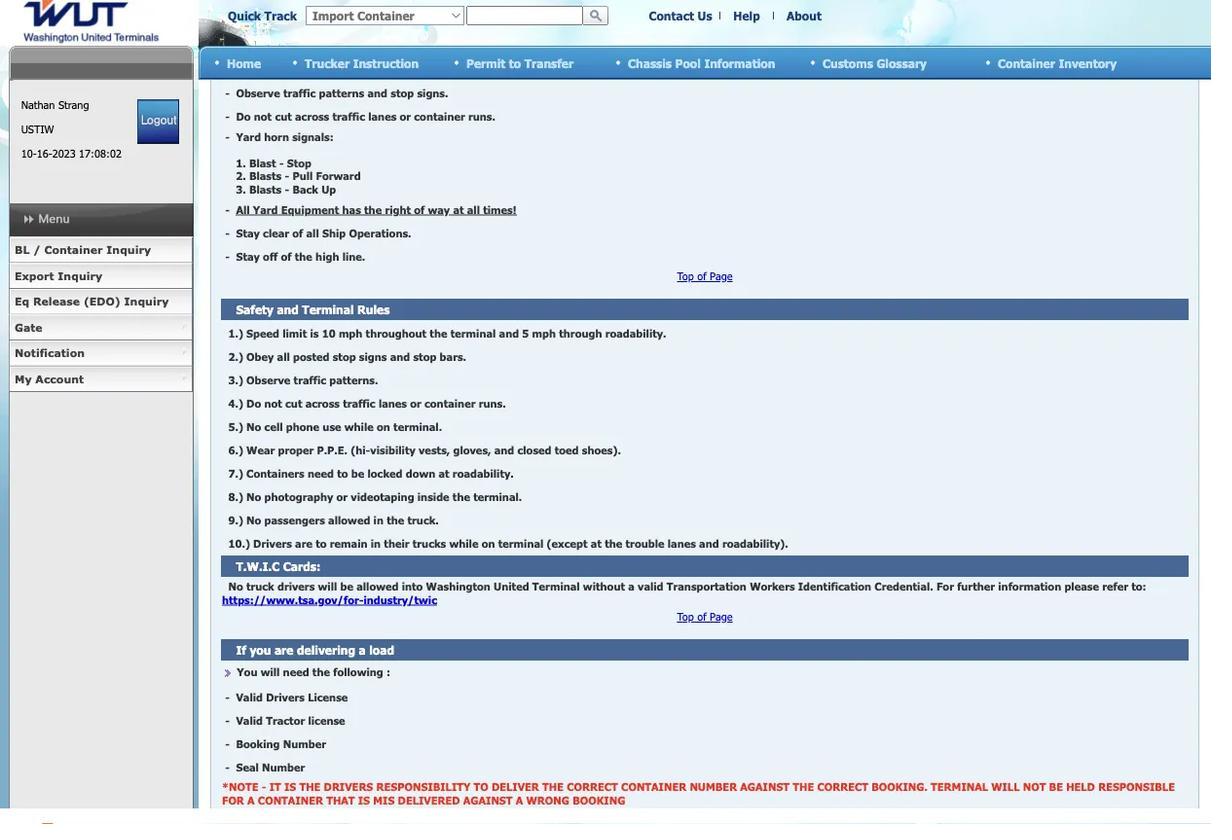 Task type: locate. For each thing, give the bounding box(es) containing it.
(edo)
[[84, 295, 121, 308]]

eq release (edo) inquiry
[[15, 295, 169, 308]]

0 vertical spatial inquiry
[[106, 243, 151, 257]]

help
[[734, 9, 760, 23]]

to
[[509, 56, 521, 70]]

release
[[33, 295, 80, 308]]

inquiry up export inquiry link
[[106, 243, 151, 257]]

us
[[698, 9, 713, 23]]

contact
[[649, 9, 694, 23]]

export inquiry
[[15, 269, 102, 282]]

inquiry
[[106, 243, 151, 257], [58, 269, 102, 282], [124, 295, 169, 308]]

2023
[[52, 147, 76, 160]]

contact us
[[649, 9, 713, 23]]

/
[[33, 243, 41, 257]]

nathan strang
[[21, 98, 89, 112]]

help link
[[734, 9, 760, 23]]

container up export inquiry
[[44, 243, 103, 257]]

strang
[[58, 98, 89, 112]]

0 horizontal spatial container
[[44, 243, 103, 257]]

about link
[[787, 9, 822, 23]]

container left inventory
[[998, 56, 1056, 70]]

bl
[[15, 243, 30, 257]]

customs
[[823, 56, 874, 70]]

2 vertical spatial inquiry
[[124, 295, 169, 308]]

inquiry down bl / container inquiry on the top of page
[[58, 269, 102, 282]]

information
[[705, 56, 776, 70]]

0 vertical spatial container
[[998, 56, 1056, 70]]

10-16-2023 17:08:02
[[21, 147, 122, 160]]

inquiry right (edo)
[[124, 295, 169, 308]]

container inventory
[[998, 56, 1117, 70]]

None text field
[[467, 6, 583, 25]]

bl / container inquiry
[[15, 243, 151, 257]]

nathan
[[21, 98, 55, 112]]

1 vertical spatial inquiry
[[58, 269, 102, 282]]

login image
[[138, 99, 179, 144]]

quick
[[228, 9, 261, 23]]

16-
[[37, 147, 52, 160]]

17:08:02
[[79, 147, 122, 160]]

gate
[[15, 321, 42, 334]]

1 horizontal spatial container
[[998, 56, 1056, 70]]

container
[[998, 56, 1056, 70], [44, 243, 103, 257]]



Task type: vqa. For each thing, say whether or not it's contained in the screenshot.
10-16-2023 11:06:55
no



Task type: describe. For each thing, give the bounding box(es) containing it.
export inquiry link
[[9, 263, 193, 289]]

trucker instruction
[[305, 56, 419, 70]]

transfer
[[525, 56, 574, 70]]

pool
[[675, 56, 701, 70]]

instruction
[[353, 56, 419, 70]]

inquiry for (edo)
[[124, 295, 169, 308]]

ustiw
[[21, 123, 54, 136]]

inventory
[[1059, 56, 1117, 70]]

export
[[15, 269, 54, 282]]

10-
[[21, 147, 37, 160]]

customs glossary
[[823, 56, 927, 70]]

track
[[265, 9, 297, 23]]

eq release (edo) inquiry link
[[9, 289, 193, 315]]

my account link
[[9, 367, 193, 393]]

permit to transfer
[[467, 56, 574, 70]]

about
[[787, 9, 822, 23]]

chassis pool information
[[628, 56, 776, 70]]

eq
[[15, 295, 29, 308]]

my account
[[15, 373, 84, 386]]

notification
[[15, 347, 85, 360]]

contact us link
[[649, 9, 713, 23]]

permit
[[467, 56, 506, 70]]

1 vertical spatial container
[[44, 243, 103, 257]]

chassis
[[628, 56, 672, 70]]

quick track
[[228, 9, 297, 23]]

trucker
[[305, 56, 350, 70]]

my
[[15, 373, 32, 386]]

gate link
[[9, 315, 193, 341]]

home
[[227, 56, 261, 70]]

notification link
[[9, 341, 193, 367]]

inquiry for container
[[106, 243, 151, 257]]

account
[[35, 373, 84, 386]]

bl / container inquiry link
[[9, 238, 193, 263]]

glossary
[[877, 56, 927, 70]]



